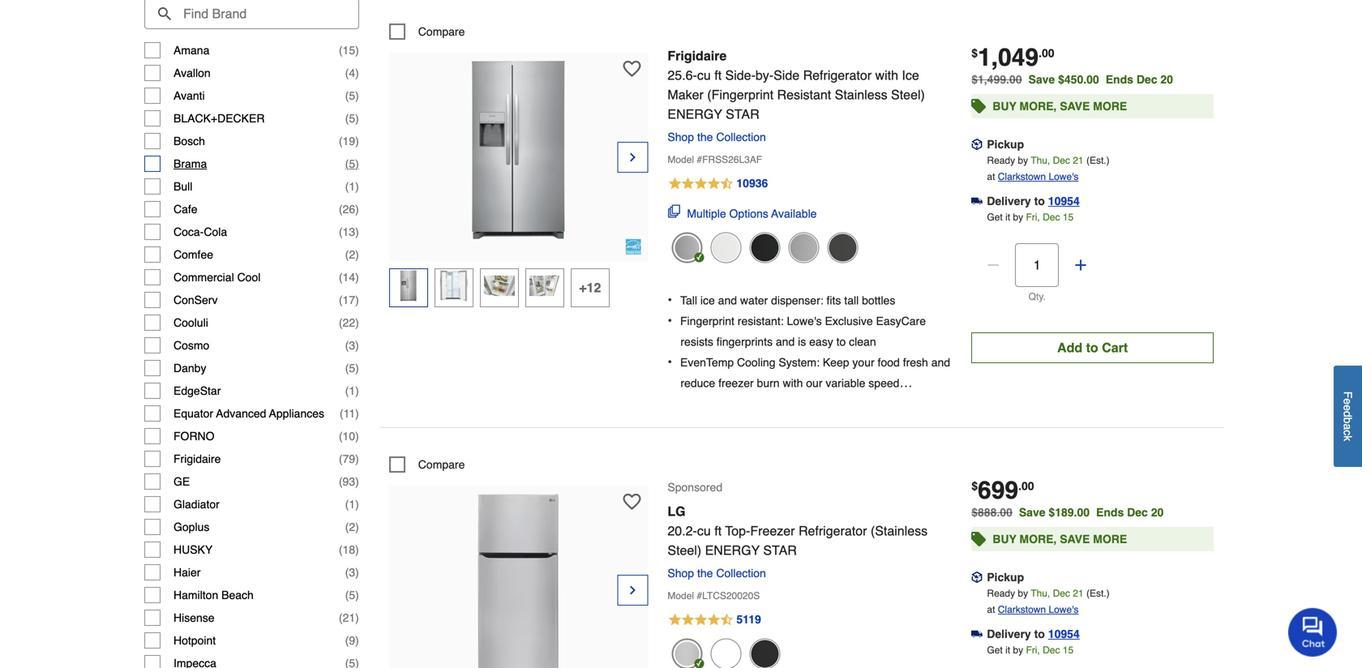 Task type: vqa. For each thing, say whether or not it's contained in the screenshot.


Task type: locate. For each thing, give the bounding box(es) containing it.
1 up ( 26 )
[[349, 180, 355, 193]]

refrigerator up stainless
[[804, 68, 872, 83]]

star inside "lg 20.2-cu ft top-freezer refrigerator (stainless steel) energy star"
[[764, 543, 797, 558]]

food
[[878, 356, 900, 369], [786, 439, 808, 452]]

shop the collection link up model # ltcs20020s
[[668, 567, 773, 580]]

1 shop the collection link from the top
[[668, 131, 773, 143]]

refrigerator right the freezer
[[799, 524, 867, 539]]

1 vertical spatial steel)
[[668, 543, 702, 558]]

2 shop the collection link from the top
[[668, 567, 773, 580]]

model right chevron right image
[[668, 154, 694, 165]]

1 thumbnail image from the left
[[393, 271, 424, 301]]

1 clarkstown lowe's button from the top
[[998, 169, 1079, 185]]

ft inside frigidaire 25.6-cu ft side-by-side refrigerator with ice maker (fingerprint resistant stainless steel) energy star
[[715, 68, 722, 83]]

1 vertical spatial 15
[[1063, 212, 1074, 223]]

2 vertical spatial 15
[[1063, 645, 1074, 656]]

2 (est.) from the top
[[1087, 588, 1110, 599]]

( for cosmo
[[345, 339, 349, 352]]

ft left top- on the bottom of page
[[715, 524, 722, 539]]

frigidaire down the forno
[[174, 453, 221, 466]]

2 black image from the top
[[750, 639, 781, 668]]

( 5 ) up 19
[[345, 112, 359, 125]]

commercial
[[174, 271, 234, 284]]

3 ) from the top
[[355, 89, 359, 102]]

the up model # ltcs20020s
[[698, 567, 713, 580]]

air
[[893, 418, 906, 431]]

0 vertical spatial cu
[[697, 68, 711, 83]]

Stepper number input field with increment and decrement buttons number field
[[1016, 243, 1060, 287]]

1 horizontal spatial food
[[878, 356, 900, 369]]

to inside 'button'
[[1087, 340, 1099, 355]]

1 4.5 stars image from the top
[[668, 174, 769, 194]]

delivery for 699
[[987, 628, 1032, 641]]

# up stainless steel image
[[697, 591, 703, 602]]

2 thumbnail image from the left
[[439, 271, 470, 301]]

( for conserv
[[339, 294, 343, 307]]

(est.)
[[1087, 155, 1110, 166], [1087, 588, 1110, 599]]

2 delivery from the top
[[987, 628, 1032, 641]]

0 vertical spatial #
[[697, 154, 703, 165]]

pickup down $888.00
[[987, 571, 1025, 584]]

0 vertical spatial clarkstown
[[998, 171, 1046, 182]]

0 vertical spatial get it by fri, dec 15
[[988, 212, 1074, 223]]

• left fingerprint
[[668, 313, 672, 328]]

19 ) from the top
[[355, 453, 359, 466]]

shop up model # frss26l3af
[[668, 131, 694, 143]]

truck filled image for 699
[[972, 629, 983, 640]]

)
[[355, 44, 359, 57], [355, 67, 359, 80], [355, 89, 359, 102], [355, 112, 359, 125], [355, 135, 359, 148], [355, 157, 359, 170], [355, 180, 359, 193], [355, 203, 359, 216], [355, 226, 359, 239], [355, 248, 359, 261], [355, 271, 359, 284], [355, 294, 359, 307], [355, 316, 359, 329], [355, 339, 359, 352], [355, 362, 359, 375], [355, 385, 359, 398], [355, 407, 359, 420], [355, 430, 359, 443], [355, 453, 359, 466], [355, 475, 359, 488], [355, 498, 359, 511], [355, 521, 359, 534], [355, 544, 359, 557], [355, 566, 359, 579], [355, 589, 359, 602], [355, 612, 359, 625], [355, 634, 359, 647]]

pickup image down tag filled image
[[972, 572, 983, 583]]

ft for side-
[[715, 68, 722, 83]]

( 5 ) for black+decker
[[345, 112, 359, 125]]

black image down multiple options available
[[750, 232, 781, 263]]

0 vertical spatial 10954 button
[[1049, 193, 1080, 209]]

1 vertical spatial fresh
[[757, 439, 783, 452]]

#
[[697, 154, 703, 165], [697, 591, 703, 602]]

4 ( 5 ) from the top
[[345, 362, 359, 375]]

1 for edgestar
[[349, 385, 355, 398]]

heart outline image
[[623, 493, 641, 511]]

get for 699
[[988, 645, 1003, 656]]

5 for avanti
[[349, 89, 355, 102]]

0 vertical spatial 15
[[343, 44, 355, 57]]

fresh down easycare
[[903, 356, 929, 369]]

more, for 1,049
[[1020, 100, 1057, 113]]

0 vertical spatial 20
[[1161, 73, 1174, 86]]

lowe's inside • tall ice and water dispenser: fits tall bottles • fingerprint resistant: lowe's exclusive easycare resists fingerprints and is easy to clean • eventemp cooling system: keep your food fresh and reduce freezer burn with our variable speed compressor that reacts quickly to temperature fluctuations and constantly circulates cold air throughout the fresh food and freezer compartments
[[787, 315, 822, 328]]

food up speed
[[878, 356, 900, 369]]

the
[[698, 131, 713, 143], [738, 439, 754, 452], [698, 567, 713, 580]]

chevron right image
[[627, 582, 640, 599]]

with left 'our'
[[783, 377, 803, 390]]

17 ) from the top
[[355, 407, 359, 420]]

0 vertical spatial black image
[[750, 232, 781, 263]]

4 ) from the top
[[355, 112, 359, 125]]

ends dec 20 element for 1,049
[[1106, 73, 1180, 86]]

heart outline image
[[623, 60, 641, 78]]

( 1 ) up ( 11 )
[[345, 385, 359, 398]]

0 horizontal spatial food
[[786, 439, 808, 452]]

throughout
[[681, 439, 735, 452]]

1 10954 button from the top
[[1049, 193, 1080, 209]]

0 horizontal spatial with
[[783, 377, 803, 390]]

• left tall
[[668, 292, 672, 307]]

1 vertical spatial 10954
[[1049, 628, 1080, 641]]

1 vertical spatial fri,
[[1026, 645, 1041, 656]]

0 vertical spatial buy
[[993, 100, 1017, 113]]

1 vertical spatial it
[[1006, 645, 1011, 656]]

22 ) from the top
[[355, 521, 359, 534]]

compare for 1,049
[[418, 25, 465, 38]]

forno
[[174, 430, 215, 443]]

the up model # frss26l3af
[[698, 131, 713, 143]]

4 5 from the top
[[349, 362, 355, 375]]

( for forno
[[339, 430, 343, 443]]

4.5 stars image containing 10936
[[668, 174, 769, 194]]

(fingerprint
[[708, 87, 774, 102]]

2 get from the top
[[988, 645, 1003, 656]]

5 up ( 11 )
[[349, 362, 355, 375]]

star inside frigidaire 25.6-cu ft side-by-side refrigerator with ice maker (fingerprint resistant stainless steel) energy star
[[726, 107, 760, 122]]

it
[[1006, 212, 1011, 223], [1006, 645, 1011, 656]]

1 vertical spatial thu,
[[1031, 588, 1051, 599]]

0 vertical spatial freezer
[[719, 377, 754, 390]]

0 vertical spatial 1
[[349, 180, 355, 193]]

dec
[[1137, 73, 1158, 86], [1053, 155, 1071, 166], [1043, 212, 1061, 223], [1128, 506, 1148, 519], [1053, 588, 1071, 599], [1043, 645, 1061, 656]]

collection
[[717, 131, 766, 143], [717, 567, 766, 580]]

2 # from the top
[[697, 591, 703, 602]]

) for cafe
[[355, 203, 359, 216]]

clarkstown for 1,049
[[998, 171, 1046, 182]]

1 horizontal spatial fresh
[[903, 356, 929, 369]]

1 vertical spatial ft
[[715, 524, 722, 539]]

4.5 stars image down model # frss26l3af
[[668, 174, 769, 194]]

steel) down the 20.2-
[[668, 543, 702, 558]]

0 vertical spatial fresh
[[903, 356, 929, 369]]

15
[[343, 44, 355, 57], [1063, 212, 1074, 223], [1063, 645, 1074, 656]]

1 vertical spatial ends dec 20 element
[[1097, 506, 1171, 519]]

0 vertical spatial 21
[[1073, 155, 1084, 166]]

) for danby
[[355, 362, 359, 375]]

2 3 from the top
[[349, 566, 355, 579]]

1 more from the top
[[1094, 100, 1128, 113]]

2 cu from the top
[[697, 524, 711, 539]]

1 get from the top
[[988, 212, 1003, 223]]

4.5 stars image down model # ltcs20020s
[[668, 611, 762, 630]]

$ for 1,049
[[972, 47, 978, 60]]

( for comfee
[[345, 248, 349, 261]]

black image for white icon associated with fingerprint resistant stainless steel image
[[750, 232, 781, 263]]

1 vertical spatial get
[[988, 645, 1003, 656]]

speed
[[869, 377, 900, 390]]

water
[[741, 294, 768, 307]]

1 buy from the top
[[993, 100, 1017, 113]]

energy down maker
[[668, 107, 723, 122]]

(est.) for 1,049
[[1087, 155, 1110, 166]]

compartments
[[872, 439, 944, 452]]

tag filled image
[[972, 528, 987, 551]]

( for bull
[[345, 180, 349, 193]]

add to cart button
[[972, 332, 1214, 363]]

1 vertical spatial shop the collection
[[668, 567, 766, 580]]

( for ge
[[339, 475, 343, 488]]

1 vertical spatial cu
[[697, 524, 711, 539]]

2
[[349, 248, 355, 261], [349, 521, 355, 534]]

dispenser:
[[771, 294, 824, 307]]

5 up 19
[[349, 112, 355, 125]]

resists
[[681, 335, 714, 348]]

0 vertical spatial shop the collection link
[[668, 131, 773, 143]]

1 vertical spatial truck filled image
[[972, 629, 983, 640]]

black image down 5119 on the bottom of the page
[[750, 639, 781, 668]]

clean
[[849, 335, 877, 348]]

cold
[[869, 418, 890, 431]]

0 vertical spatial truck filled image
[[972, 196, 983, 207]]

•
[[668, 292, 672, 307], [668, 313, 672, 328], [668, 354, 672, 369]]

10954 for 1,049
[[1049, 195, 1080, 208]]

shop up model # ltcs20020s
[[668, 567, 694, 580]]

13 ) from the top
[[355, 316, 359, 329]]

white image for stainless steel image
[[711, 639, 742, 668]]

2 vertical spatial lowe's
[[1049, 604, 1079, 616]]

equator advanced appliances
[[174, 407, 325, 420]]

1 horizontal spatial frigidaire
[[668, 48, 727, 63]]

burn
[[757, 377, 780, 390]]

1 for gladiator
[[349, 498, 355, 511]]

2 ) from the top
[[355, 67, 359, 80]]

buy more, save more down $1,499.00 save $450.00 ends dec 20
[[993, 100, 1128, 113]]

more, down the "$888.00 save $189.00 ends dec 20"
[[1020, 533, 1057, 546]]

( 3 ) down ( 18 )
[[345, 566, 359, 579]]

1
[[349, 180, 355, 193], [349, 385, 355, 398], [349, 498, 355, 511]]

2 up ( 18 )
[[349, 521, 355, 534]]

food down constantly
[[786, 439, 808, 452]]

buy more, save more for 1,049
[[993, 100, 1128, 113]]

shop the collection
[[668, 131, 766, 143], [668, 567, 766, 580]]

1 gallery item 0 image from the top
[[430, 61, 608, 239]]

15 ) from the top
[[355, 362, 359, 375]]

avallon
[[174, 67, 211, 80]]

1 vertical spatial get it by fri, dec 15
[[988, 645, 1074, 656]]

2 get it by fri, dec 15 from the top
[[988, 645, 1074, 656]]

0 vertical spatial $
[[972, 47, 978, 60]]

clarkstown
[[998, 171, 1046, 182], [998, 604, 1046, 616]]

) for husky
[[355, 544, 359, 557]]

) for black+decker
[[355, 112, 359, 125]]

5 down 4 in the top left of the page
[[349, 89, 355, 102]]

1 horizontal spatial .00
[[1039, 47, 1055, 60]]

energy down top- on the bottom of page
[[705, 543, 760, 558]]

pickup image for 1,049
[[972, 139, 983, 150]]

with inside frigidaire 25.6-cu ft side-by-side refrigerator with ice maker (fingerprint resistant stainless steel) energy star
[[876, 68, 899, 83]]

$ inside "$ 699 .00"
[[972, 480, 978, 493]]

1 ) from the top
[[355, 44, 359, 57]]

25 ) from the top
[[355, 589, 359, 602]]

buy right tag filled icon
[[993, 100, 1017, 113]]

2 buy from the top
[[993, 533, 1017, 546]]

1 ( 3 ) from the top
[[345, 339, 359, 352]]

and down circulates
[[811, 439, 830, 452]]

e up b
[[1342, 405, 1355, 411]]

stainless steel image
[[672, 639, 703, 668]]

freezer
[[719, 377, 754, 390], [833, 439, 868, 452]]

10936
[[737, 177, 768, 190]]

( 1 ) for gladiator
[[345, 498, 359, 511]]

gallery item 0 image
[[430, 61, 608, 239], [430, 494, 608, 668]]

1 down 93
[[349, 498, 355, 511]]

1 at from the top
[[988, 171, 996, 182]]

3 down ( 18 )
[[349, 566, 355, 579]]

model # ltcs20020s
[[668, 591, 760, 602]]

0 vertical spatial ( 1 )
[[345, 180, 359, 193]]

0 horizontal spatial freezer
[[719, 377, 754, 390]]

) for haier
[[355, 566, 359, 579]]

1 vertical spatial with
[[783, 377, 803, 390]]

and down that
[[741, 418, 760, 431]]

5 5 from the top
[[349, 589, 355, 602]]

pickup image down tag filled icon
[[972, 139, 983, 150]]

1 shop from the top
[[668, 131, 694, 143]]

4.5 stars image for 10936 button
[[668, 174, 769, 194]]

gallery item 0 image inside the frigidaire25.6-cu ft side-by-side refrigerator with ice maker (fingerprint resistant stainless steel) energy star element
[[430, 61, 608, 239]]

) for frigidaire
[[355, 453, 359, 466]]

2 ( 1 ) from the top
[[345, 385, 359, 398]]

1 vertical spatial •
[[668, 313, 672, 328]]

steel) inside "lg 20.2-cu ft top-freezer refrigerator (stainless steel) energy star"
[[668, 543, 702, 558]]

( 1 ) up ( 26 )
[[345, 180, 359, 193]]

0 vertical spatial 3
[[349, 339, 355, 352]]

2 white image from the top
[[711, 639, 742, 668]]

savings save $450.00 element
[[1029, 73, 1180, 86]]

.00 for 699
[[1019, 480, 1035, 493]]

1 vertical spatial food
[[786, 439, 808, 452]]

• left the eventemp
[[668, 354, 672, 369]]

freezer down circulates
[[833, 439, 868, 452]]

0 vertical spatial fri,
[[1026, 212, 1041, 223]]

2 truck filled image from the top
[[972, 629, 983, 640]]

ends right $189.00
[[1097, 506, 1124, 519]]

3 down the 22
[[349, 339, 355, 352]]

( for hisense
[[339, 612, 343, 625]]

1 # from the top
[[697, 154, 703, 165]]

model right chevron right icon
[[668, 591, 694, 602]]

beach
[[222, 589, 254, 602]]

0 vertical spatial ft
[[715, 68, 722, 83]]

ends dec 20 element right $189.00
[[1097, 506, 1171, 519]]

ends dec 20 element right $450.00
[[1106, 73, 1180, 86]]

( 5 ) up ( 21 )
[[345, 589, 359, 602]]

1 vertical spatial refrigerator
[[799, 524, 867, 539]]

1 vertical spatial ready
[[988, 588, 1016, 599]]

1 vertical spatial clarkstown lowe's button
[[998, 602, 1079, 618]]

bull
[[174, 180, 193, 193]]

white image down multiple options available link
[[711, 232, 742, 263]]

buy for 699
[[993, 533, 1017, 546]]

12 ) from the top
[[355, 294, 359, 307]]

thumbnail image
[[393, 271, 424, 301], [439, 271, 470, 301], [484, 271, 515, 301], [530, 271, 560, 301]]

more down savings save $189.00 element at the right of page
[[1094, 533, 1128, 546]]

1 vertical spatial $
[[972, 480, 978, 493]]

shop the collection link up model # frss26l3af
[[668, 131, 773, 143]]

shop the collection up model # frss26l3af
[[668, 131, 766, 143]]

1 vertical spatial pickup
[[987, 571, 1025, 584]]

) for avallon
[[355, 67, 359, 80]]

delivery for 1,049
[[987, 195, 1032, 208]]

2 vertical spatial •
[[668, 354, 672, 369]]

.00 up was price $888.00 element
[[1019, 480, 1035, 493]]

delivery to 10954 for 1,049
[[987, 195, 1080, 208]]

1 get it by fri, dec 15 from the top
[[988, 212, 1074, 223]]

2 delivery to 10954 from the top
[[987, 628, 1080, 641]]

2 clarkstown from the top
[[998, 604, 1046, 616]]

equator
[[174, 407, 213, 420]]

2 fri, from the top
[[1026, 645, 1041, 656]]

1 pickup image from the top
[[972, 139, 983, 150]]

) for edgestar
[[355, 385, 359, 398]]

more for 699
[[1094, 533, 1128, 546]]

2 vertical spatial ( 1 )
[[345, 498, 359, 511]]

5 ) from the top
[[355, 135, 359, 148]]

0 vertical spatial 10954
[[1049, 195, 1080, 208]]

collection up ltcs20020s
[[717, 567, 766, 580]]

1 horizontal spatial star
[[764, 543, 797, 558]]

0 vertical spatial shop
[[668, 131, 694, 143]]

pickup image
[[972, 139, 983, 150], [972, 572, 983, 583]]

1 vertical spatial ( 2 )
[[345, 521, 359, 534]]

2 thu, from the top
[[1031, 588, 1051, 599]]

( 2 ) up ( 18 )
[[345, 521, 359, 534]]

20 ) from the top
[[355, 475, 359, 488]]

1 vertical spatial freezer
[[833, 439, 868, 452]]

resistant:
[[738, 315, 784, 328]]

11 ) from the top
[[355, 271, 359, 284]]

to
[[1035, 195, 1045, 208], [837, 335, 846, 348], [1087, 340, 1099, 355], [837, 397, 847, 410], [1035, 628, 1045, 641]]

more down savings save $450.00 element
[[1094, 100, 1128, 113]]

.00 up $1,499.00 save $450.00 ends dec 20
[[1039, 47, 1055, 60]]

.00 for 1,049
[[1039, 47, 1055, 60]]

2 10954 from the top
[[1049, 628, 1080, 641]]

clarkstown lowe's button for 1,049
[[998, 169, 1079, 185]]

ft inside "lg 20.2-cu ft top-freezer refrigerator (stainless steel) energy star"
[[715, 524, 722, 539]]

and left is
[[776, 335, 795, 348]]

1 truck filled image from the top
[[972, 196, 983, 207]]

1 vertical spatial 2
[[349, 521, 355, 534]]

) for comfee
[[355, 248, 359, 261]]

more, for 699
[[1020, 533, 1057, 546]]

$ inside $ 1,049 .00
[[972, 47, 978, 60]]

compare inside 5013537917 element
[[418, 25, 465, 38]]

) for bosch
[[355, 135, 359, 148]]

5 for black+decker
[[349, 112, 355, 125]]

( 93 )
[[339, 475, 359, 488]]

0 vertical spatial food
[[878, 356, 900, 369]]

advanced
[[216, 407, 266, 420]]

( 3 ) down the 22
[[345, 339, 359, 352]]

0 vertical spatial at
[[988, 171, 996, 182]]

0 vertical spatial it
[[1006, 212, 1011, 223]]

0 vertical spatial 2
[[349, 248, 355, 261]]

2 4.5 stars image from the top
[[668, 611, 762, 630]]

compare inside 1001840510 element
[[418, 458, 465, 471]]

) for cooluli
[[355, 316, 359, 329]]

buy
[[993, 100, 1017, 113], [993, 533, 1017, 546]]

1 vertical spatial star
[[764, 543, 797, 558]]

1 horizontal spatial steel)
[[892, 87, 925, 102]]

ready by thu, dec 21 (est.) at clarkstown lowe's for 1,049
[[988, 155, 1110, 182]]

3
[[349, 339, 355, 352], [349, 566, 355, 579]]

chat invite button image
[[1289, 608, 1338, 657]]

( 2 )
[[345, 248, 359, 261], [345, 521, 359, 534]]

danby
[[174, 362, 206, 375]]

0 vertical spatial energy
[[668, 107, 723, 122]]

.00 inside "$ 699 .00"
[[1019, 480, 1035, 493]]

the right 'throughout'
[[738, 439, 754, 452]]

1 vertical spatial the
[[738, 439, 754, 452]]

cu left top- on the bottom of page
[[697, 524, 711, 539]]

$ for 699
[[972, 480, 978, 493]]

0 vertical spatial pickup image
[[972, 139, 983, 150]]

ends dec 20 element for 699
[[1097, 506, 1171, 519]]

1 shop the collection from the top
[[668, 131, 766, 143]]

1 ft from the top
[[715, 68, 722, 83]]

2 more, from the top
[[1020, 533, 1057, 546]]

0 vertical spatial clarkstown lowe's button
[[998, 169, 1079, 185]]

frigidaire
[[668, 48, 727, 63], [174, 453, 221, 466]]

1 vertical spatial 1
[[349, 385, 355, 398]]

star
[[726, 107, 760, 122], [764, 543, 797, 558]]

freezer up that
[[719, 377, 754, 390]]

1 ready from the top
[[988, 155, 1016, 166]]

collection up frss26l3af
[[717, 131, 766, 143]]

1 vertical spatial ( 1 )
[[345, 385, 359, 398]]

2 compare from the top
[[418, 458, 465, 471]]

get it by fri, dec 15
[[988, 212, 1074, 223], [988, 645, 1074, 656]]

minus image
[[986, 257, 1002, 273]]

frigidaire up 25.6-
[[668, 48, 727, 63]]

( 5 ) up ( 11 )
[[345, 362, 359, 375]]

10954 button for 1,049
[[1049, 193, 1080, 209]]

star down (fingerprint
[[726, 107, 760, 122]]

( 14 )
[[339, 271, 359, 284]]

shop
[[668, 131, 694, 143], [668, 567, 694, 580]]

with inside • tall ice and water dispenser: fits tall bottles • fingerprint resistant: lowe's exclusive easycare resists fingerprints and is easy to clean • eventemp cooling system: keep your food fresh and reduce freezer burn with our variable speed compressor that reacts quickly to temperature fluctuations and constantly circulates cold air throughout the fresh food and freezer compartments
[[783, 377, 803, 390]]

1001840510 element
[[389, 457, 465, 473]]

white image right stainless steel image
[[711, 639, 742, 668]]

that
[[743, 397, 762, 410]]

( for cooluli
[[339, 316, 343, 329]]

cu inside frigidaire 25.6-cu ft side-by-side refrigerator with ice maker (fingerprint resistant stainless steel) energy star
[[697, 68, 711, 83]]

(est.) for 699
[[1087, 588, 1110, 599]]

21 for 1,049
[[1073, 155, 1084, 166]]

2 2 from the top
[[349, 521, 355, 534]]

shop the collection up model # ltcs20020s
[[668, 567, 766, 580]]

2 model from the top
[[668, 591, 694, 602]]

steel) down ice
[[892, 87, 925, 102]]

buy right tag filled image
[[993, 533, 1017, 546]]

14 ) from the top
[[355, 339, 359, 352]]

0 vertical spatial pickup
[[987, 138, 1025, 151]]

14
[[343, 271, 355, 284]]

2 vertical spatial the
[[698, 567, 713, 580]]

( for black+decker
[[345, 112, 349, 125]]

clarkstown for 699
[[998, 604, 1046, 616]]

( 5 ) down 4 in the top left of the page
[[345, 89, 359, 102]]

699
[[978, 477, 1019, 505]]

ready for 699
[[988, 588, 1016, 599]]

2 ready by thu, dec 21 (est.) at clarkstown lowe's from the top
[[988, 588, 1110, 616]]

0 vertical spatial ready
[[988, 155, 1016, 166]]

0 vertical spatial model
[[668, 154, 694, 165]]

( 2 ) for comfee
[[345, 248, 359, 261]]

more,
[[1020, 100, 1057, 113], [1020, 533, 1057, 546]]

0 vertical spatial more
[[1094, 100, 1128, 113]]

pickup for 699
[[987, 571, 1025, 584]]

( 21 )
[[339, 612, 359, 625]]

) for hamilton beach
[[355, 589, 359, 602]]

4 thumbnail image from the left
[[530, 271, 560, 301]]

pickup down $1,499.00 at right top
[[987, 138, 1025, 151]]

0 vertical spatial steel)
[[892, 87, 925, 102]]

10
[[343, 430, 355, 443]]

ge
[[174, 475, 190, 488]]

2 at from the top
[[988, 604, 996, 616]]

fingerprint resistant stainless steel image
[[672, 232, 703, 263]]

27 ) from the top
[[355, 634, 359, 647]]

e up 'd'
[[1342, 398, 1355, 405]]

fresh down constantly
[[757, 439, 783, 452]]

resistant
[[778, 87, 832, 102]]

cu up maker
[[697, 68, 711, 83]]

4.5 stars image
[[668, 174, 769, 194], [668, 611, 762, 630]]

2 10954 button from the top
[[1049, 626, 1080, 642]]

1 vertical spatial white image
[[711, 639, 742, 668]]

1 vertical spatial gallery item 0 image
[[430, 494, 608, 668]]

0 vertical spatial ends
[[1106, 73, 1134, 86]]

1 vertical spatial ends
[[1097, 506, 1124, 519]]

white image
[[711, 232, 742, 263], [711, 639, 742, 668]]

quickly
[[800, 397, 834, 410]]

2 up ( 14 )
[[349, 248, 355, 261]]

1 buy more, save more from the top
[[993, 100, 1128, 113]]

$ up $888.00
[[972, 480, 978, 493]]

more, down $1,499.00 save $450.00 ends dec 20
[[1020, 100, 1057, 113]]

1 cu from the top
[[697, 68, 711, 83]]

2 vertical spatial 1
[[349, 498, 355, 511]]

savings save $189.00 element
[[1020, 506, 1171, 519]]

1 ( 5 ) from the top
[[345, 89, 359, 102]]

truck filled image
[[972, 196, 983, 207], [972, 629, 983, 640]]

( 5 ) for avanti
[[345, 89, 359, 102]]

buy more, save more down the "$888.00 save $189.00 ends dec 20"
[[993, 533, 1128, 546]]

buy for 1,049
[[993, 100, 1017, 113]]

) for ge
[[355, 475, 359, 488]]

( 2 ) up ( 14 )
[[345, 248, 359, 261]]

get it by fri, dec 15 for 1,049
[[988, 212, 1074, 223]]

2 pickup from the top
[[987, 571, 1025, 584]]

add to cart
[[1058, 340, 1128, 355]]

0 vertical spatial compare
[[418, 25, 465, 38]]

4.5 stars image containing 5119
[[668, 611, 762, 630]]

1 vertical spatial delivery to 10954
[[987, 628, 1080, 641]]

star down the freezer
[[764, 543, 797, 558]]

1 white image from the top
[[711, 232, 742, 263]]

6 ) from the top
[[355, 157, 359, 170]]

( 1 )
[[345, 180, 359, 193], [345, 385, 359, 398], [345, 498, 359, 511]]

9 ) from the top
[[355, 226, 359, 239]]

1 (est.) from the top
[[1087, 155, 1110, 166]]

# for frss26l3af
[[697, 154, 703, 165]]

avanti
[[174, 89, 205, 102]]

2 ( 5 ) from the top
[[345, 112, 359, 125]]

1 ready by thu, dec 21 (est.) at clarkstown lowe's from the top
[[988, 155, 1110, 182]]

0 vertical spatial with
[[876, 68, 899, 83]]

1 compare from the top
[[418, 25, 465, 38]]

black image
[[750, 232, 781, 263], [750, 639, 781, 668]]

+12 button
[[571, 268, 610, 307]]

7 ) from the top
[[355, 180, 359, 193]]

1 10954 from the top
[[1049, 195, 1080, 208]]

2 5 from the top
[[349, 112, 355, 125]]

2 collection from the top
[[717, 567, 766, 580]]

2 ready from the top
[[988, 588, 1016, 599]]

1 up ( 11 )
[[349, 385, 355, 398]]

cafe
[[174, 203, 198, 216]]

2 more from the top
[[1094, 533, 1128, 546]]

ends dec 20 element
[[1106, 73, 1180, 86], [1097, 506, 1171, 519]]

1 model from the top
[[668, 154, 694, 165]]

husky
[[174, 544, 213, 557]]

freezer
[[751, 524, 795, 539]]

options
[[730, 207, 769, 220]]

cu inside "lg 20.2-cu ft top-freezer refrigerator (stainless steel) energy star"
[[697, 524, 711, 539]]

.00 inside $ 1,049 .00
[[1039, 47, 1055, 60]]

$ up $1,499.00 at right top
[[972, 47, 978, 60]]

( for bosch
[[339, 135, 343, 148]]

1 vertical spatial lowe's
[[787, 315, 822, 328]]

0 vertical spatial thu,
[[1031, 155, 1051, 166]]

1 • from the top
[[668, 292, 672, 307]]

ends right $450.00
[[1106, 73, 1134, 86]]

5 up ( 21 )
[[349, 589, 355, 602]]

save down actual price $699.00 element
[[1020, 506, 1046, 519]]

20
[[1161, 73, 1174, 86], [1152, 506, 1164, 519]]

$ 1,049 .00
[[972, 43, 1055, 71]]

1 3 from the top
[[349, 339, 355, 352]]

2 buy more, save more from the top
[[993, 533, 1128, 546]]

23 ) from the top
[[355, 544, 359, 557]]

) for amana
[[355, 44, 359, 57]]

21 ) from the top
[[355, 498, 359, 511]]

0 vertical spatial get
[[988, 212, 1003, 223]]

1 vertical spatial shop the collection link
[[668, 567, 773, 580]]

( 5 ) down 19
[[345, 157, 359, 170]]

thu, for 1,049
[[1031, 155, 1051, 166]]

1 1 from the top
[[349, 180, 355, 193]]

1 vertical spatial shop
[[668, 567, 694, 580]]

plus image
[[1073, 257, 1090, 273]]

energy
[[668, 107, 723, 122], [705, 543, 760, 558]]

with left ice
[[876, 68, 899, 83]]

21
[[1073, 155, 1084, 166], [1073, 588, 1084, 599], [343, 612, 355, 625]]

by-
[[756, 68, 774, 83]]

1 vertical spatial ready by thu, dec 21 (est.) at clarkstown lowe's
[[988, 588, 1110, 616]]

ft left side-
[[715, 68, 722, 83]]

1 vertical spatial .00
[[1019, 480, 1035, 493]]

1 horizontal spatial freezer
[[833, 439, 868, 452]]

3 5 from the top
[[349, 157, 355, 170]]

2 for comfee
[[349, 248, 355, 261]]

3 thumbnail image from the left
[[484, 271, 515, 301]]

1 vertical spatial more,
[[1020, 533, 1057, 546]]

1 vertical spatial #
[[697, 591, 703, 602]]

0 vertical spatial lowe's
[[1049, 171, 1079, 182]]

1 fri, from the top
[[1026, 212, 1041, 223]]

1 horizontal spatial with
[[876, 68, 899, 83]]

24 ) from the top
[[355, 566, 359, 579]]

5 down 19
[[349, 157, 355, 170]]

0 vertical spatial white image
[[711, 232, 742, 263]]

1 vertical spatial frigidaire
[[174, 453, 221, 466]]

goplus
[[174, 521, 210, 534]]

thu, for 699
[[1031, 588, 1051, 599]]

frigidaire inside frigidaire 25.6-cu ft side-by-side refrigerator with ice maker (fingerprint resistant stainless steel) energy star
[[668, 48, 727, 63]]

3 ( 5 ) from the top
[[345, 157, 359, 170]]

(
[[339, 44, 343, 57], [345, 67, 349, 80], [345, 89, 349, 102], [345, 112, 349, 125], [339, 135, 343, 148], [345, 157, 349, 170], [345, 180, 349, 193], [339, 203, 343, 216], [339, 226, 343, 239], [345, 248, 349, 261], [339, 271, 343, 284], [339, 294, 343, 307], [339, 316, 343, 329], [345, 339, 349, 352], [345, 362, 349, 375], [345, 385, 349, 398], [340, 407, 344, 420], [339, 430, 343, 443], [339, 453, 343, 466], [339, 475, 343, 488], [345, 498, 349, 511], [345, 521, 349, 534], [339, 544, 343, 557], [345, 566, 349, 579], [345, 589, 349, 602], [339, 612, 343, 625], [345, 634, 349, 647]]

shop the collection link
[[668, 131, 773, 143], [668, 567, 773, 580]]

16 ) from the top
[[355, 385, 359, 398]]

0 vertical spatial ( 2 )
[[345, 248, 359, 261]]

( 1 ) down 93
[[345, 498, 359, 511]]

cooluli
[[174, 316, 208, 329]]



Task type: describe. For each thing, give the bounding box(es) containing it.
hisense
[[174, 612, 215, 625]]

ready for 1,049
[[988, 155, 1016, 166]]

) for hisense
[[355, 612, 359, 625]]

hamilton beach
[[174, 589, 254, 602]]

( 3 ) for haier
[[345, 566, 359, 579]]

keep
[[823, 356, 850, 369]]

1 e from the top
[[1342, 398, 1355, 405]]

bosch
[[174, 135, 205, 148]]

( for commercial cool
[[339, 271, 343, 284]]

4.5 stars image for 5119 button
[[668, 611, 762, 630]]

) for gladiator
[[355, 498, 359, 511]]

actual price $699.00 element
[[972, 477, 1035, 505]]

( for cafe
[[339, 203, 343, 216]]

( for equator advanced appliances
[[340, 407, 344, 420]]

( 22 )
[[339, 316, 359, 329]]

20 for 699
[[1152, 506, 1164, 519]]

ready by thu, dec 21 (est.) at clarkstown lowe's for 699
[[988, 588, 1110, 616]]

fri, for 1,049
[[1026, 212, 1041, 223]]

tag filled image
[[972, 95, 987, 118]]

temperature
[[850, 397, 911, 410]]

15 for 1,049
[[1063, 212, 1074, 223]]

stainless steel image
[[789, 232, 820, 263]]

bottles
[[862, 294, 896, 307]]

) for bull
[[355, 180, 359, 193]]

2 shop the collection from the top
[[668, 567, 766, 580]]

circulates
[[818, 418, 866, 431]]

10936 button
[[668, 174, 952, 194]]

5 for brama
[[349, 157, 355, 170]]

2 vertical spatial 21
[[343, 612, 355, 625]]

save down $1,499.00 save $450.00 ends dec 20
[[1060, 100, 1090, 113]]

k
[[1342, 436, 1355, 441]]

5119 button
[[668, 611, 952, 630]]

( 4 )
[[345, 67, 359, 80]]

5013537917 element
[[389, 23, 465, 40]]

( 9 )
[[345, 634, 359, 647]]

save down actual price $1,049.00 element
[[1029, 73, 1056, 86]]

qty.
[[1029, 291, 1046, 302]]

$1,499.00 save $450.00 ends dec 20
[[972, 73, 1174, 86]]

it for 699
[[1006, 645, 1011, 656]]

25.6-
[[668, 68, 697, 83]]

reduce
[[681, 377, 716, 390]]

) for commercial cool
[[355, 271, 359, 284]]

( 2 ) for goplus
[[345, 521, 359, 534]]

comfee
[[174, 248, 213, 261]]

is
[[798, 335, 806, 348]]

add
[[1058, 340, 1083, 355]]

+12
[[579, 280, 601, 295]]

a
[[1342, 424, 1355, 430]]

( 11 )
[[340, 407, 359, 420]]

appliances
[[269, 407, 325, 420]]

fingerprints
[[717, 335, 773, 348]]

collection for 1st shop the collection link from the bottom
[[717, 567, 766, 580]]

) for avanti
[[355, 89, 359, 102]]

cu for 25.6-
[[697, 68, 711, 83]]

ice
[[902, 68, 920, 83]]

fits
[[827, 294, 842, 307]]

available
[[772, 207, 817, 220]]

2 for goplus
[[349, 521, 355, 534]]

actual price $1,049.00 element
[[972, 43, 1055, 71]]

compare for 699
[[418, 458, 465, 471]]

pickup image for 699
[[972, 572, 983, 583]]

coca-
[[174, 226, 204, 239]]

refrigerator inside "lg 20.2-cu ft top-freezer refrigerator (stainless steel) energy star"
[[799, 524, 867, 539]]

the inside • tall ice and water dispenser: fits tall bottles • fingerprint resistant: lowe's exclusive easycare resists fingerprints and is easy to clean • eventemp cooling system: keep your food fresh and reduce freezer burn with our variable speed compressor that reacts quickly to temperature fluctuations and constantly circulates cold air throughout the fresh food and freezer compartments
[[738, 439, 754, 452]]

at for 1,049
[[988, 171, 996, 182]]

1 for bull
[[349, 180, 355, 193]]

chevron right image
[[627, 149, 640, 165]]

top-
[[726, 524, 751, 539]]

energy star qualified image
[[626, 239, 642, 255]]

( 18 )
[[339, 544, 359, 557]]

79
[[343, 453, 355, 466]]

f e e d b a c k button
[[1334, 366, 1363, 467]]

black+decker
[[174, 112, 265, 125]]

tall
[[681, 294, 698, 307]]

( 19 )
[[339, 135, 359, 148]]

lg 20.2-cu ft top-freezer refrigerator (stainless steel) energy star
[[668, 504, 928, 558]]

18
[[343, 544, 355, 557]]

reacts
[[765, 397, 796, 410]]

multiple options available
[[687, 207, 817, 220]]

) for coca-cola
[[355, 226, 359, 239]]

b
[[1342, 417, 1355, 424]]

frigidaire 25.6-cu ft side-by-side refrigerator with ice maker (fingerprint resistant stainless steel) energy star
[[668, 48, 925, 122]]

our
[[807, 377, 823, 390]]

black stainless steel image
[[828, 232, 859, 263]]

17
[[343, 294, 355, 307]]

model for model # ltcs20020s
[[668, 591, 694, 602]]

frigidaire for frigidaire
[[174, 453, 221, 466]]

cart
[[1102, 340, 1128, 355]]

( for amana
[[339, 44, 343, 57]]

hotpoint
[[174, 634, 216, 647]]

cu for 20.2-
[[697, 524, 711, 539]]

model for model # frss26l3af
[[668, 154, 694, 165]]

22
[[343, 316, 355, 329]]

( 5 ) for brama
[[345, 157, 359, 170]]

ltcs20020s
[[703, 591, 760, 602]]

cooling
[[737, 356, 776, 369]]

it for 1,049
[[1006, 212, 1011, 223]]

haier
[[174, 566, 201, 579]]

more for 1,049
[[1094, 100, 1128, 113]]

compressor
[[681, 397, 740, 410]]

93
[[343, 475, 355, 488]]

save down $189.00
[[1060, 533, 1090, 546]]

( for avallon
[[345, 67, 349, 80]]

edgestar
[[174, 385, 221, 398]]

( 3 ) for cosmo
[[345, 339, 359, 352]]

fluctuations
[[681, 418, 738, 431]]

13
[[343, 226, 355, 239]]

get it by fri, dec 15 for 699
[[988, 645, 1074, 656]]

ft for top-
[[715, 524, 722, 539]]

20 for 1,049
[[1161, 73, 1174, 86]]

commercial cool
[[174, 271, 261, 284]]

15 for 699
[[1063, 645, 1074, 656]]

$450.00
[[1059, 73, 1100, 86]]

frss26l3af
[[703, 154, 763, 165]]

ends for 699
[[1097, 506, 1124, 519]]

constantly
[[764, 418, 815, 431]]

( for gladiator
[[345, 498, 349, 511]]

3 for haier
[[349, 566, 355, 579]]

delivery to 10954 for 699
[[987, 628, 1080, 641]]

f
[[1342, 391, 1355, 398]]

21 for 699
[[1073, 588, 1084, 599]]

( 1 ) for edgestar
[[345, 385, 359, 398]]

( for hamilton beach
[[345, 589, 349, 602]]

ice
[[701, 294, 715, 307]]

2 shop from the top
[[668, 567, 694, 580]]

was price $888.00 element
[[972, 502, 1020, 519]]

26
[[343, 203, 355, 216]]

1,049
[[978, 43, 1039, 71]]

4
[[349, 67, 355, 80]]

and right ice at the right top
[[718, 294, 737, 307]]

) for equator advanced appliances
[[355, 407, 359, 420]]

( for avanti
[[345, 89, 349, 102]]

brama
[[174, 157, 207, 170]]

steel) inside frigidaire 25.6-cu ft side-by-side refrigerator with ice maker (fingerprint resistant stainless steel) energy star
[[892, 87, 925, 102]]

easycare
[[877, 315, 926, 328]]

( for goplus
[[345, 521, 349, 534]]

c
[[1342, 430, 1355, 436]]

fri, for 699
[[1026, 645, 1041, 656]]

frigidaire25.6-cu ft side-by-side refrigerator with ice maker (fingerprint resistant stainless steel) energy star element
[[389, 53, 648, 262]]

multiple
[[687, 207, 727, 220]]

variable
[[826, 377, 866, 390]]

( 15 )
[[339, 44, 359, 57]]

was price $1,499.00 element
[[972, 69, 1029, 86]]

3 for cosmo
[[349, 339, 355, 352]]

2 • from the top
[[668, 313, 672, 328]]

truck filled image for 1,049
[[972, 196, 983, 207]]

( 26 )
[[339, 203, 359, 216]]

3 • from the top
[[668, 354, 672, 369]]

coca-cola
[[174, 226, 227, 239]]

) for cosmo
[[355, 339, 359, 352]]

• tall ice and water dispenser: fits tall bottles • fingerprint resistant: lowe's exclusive easycare resists fingerprints and is easy to clean • eventemp cooling system: keep your food fresh and reduce freezer burn with our variable speed compressor that reacts quickly to temperature fluctuations and constantly circulates cold air throughout the fresh food and freezer compartments
[[668, 292, 951, 452]]

2 gallery item 0 image from the top
[[430, 494, 608, 668]]

and right your
[[932, 356, 951, 369]]

( 5 ) for danby
[[345, 362, 359, 375]]

cosmo
[[174, 339, 210, 352]]

pickup for 1,049
[[987, 138, 1025, 151]]

11
[[344, 407, 355, 420]]

0 horizontal spatial fresh
[[757, 439, 783, 452]]

stainless
[[835, 87, 888, 102]]

) for hotpoint
[[355, 634, 359, 647]]

0 vertical spatial the
[[698, 131, 713, 143]]

) for goplus
[[355, 521, 359, 534]]

energy inside frigidaire 25.6-cu ft side-by-side refrigerator with ice maker (fingerprint resistant stainless steel) energy star
[[668, 107, 723, 122]]

energy inside "lg 20.2-cu ft top-freezer refrigerator (stainless steel) energy star"
[[705, 543, 760, 558]]

side
[[774, 68, 800, 83]]

Find Brand text field
[[144, 0, 359, 29]]

eventemp
[[681, 356, 734, 369]]

f e e d b a c k
[[1342, 391, 1355, 441]]

get for 1,049
[[988, 212, 1003, 223]]

refrigerator inside frigidaire 25.6-cu ft side-by-side refrigerator with ice maker (fingerprint resistant stainless steel) energy star
[[804, 68, 872, 83]]

lowe's for 1,049
[[1049, 171, 1079, 182]]

collection for second shop the collection link from the bottom
[[717, 131, 766, 143]]

2 e from the top
[[1342, 405, 1355, 411]]

5 for hamilton beach
[[349, 589, 355, 602]]

sponsored
[[668, 481, 723, 494]]

frigidaire for frigidaire 25.6-cu ft side-by-side refrigerator with ice maker (fingerprint resistant stainless steel) energy star
[[668, 48, 727, 63]]

( for coca-cola
[[339, 226, 343, 239]]

( 17 )
[[339, 294, 359, 307]]

) for forno
[[355, 430, 359, 443]]

5 for danby
[[349, 362, 355, 375]]

fingerprint
[[681, 315, 735, 328]]

( for edgestar
[[345, 385, 349, 398]]

( for danby
[[345, 362, 349, 375]]



